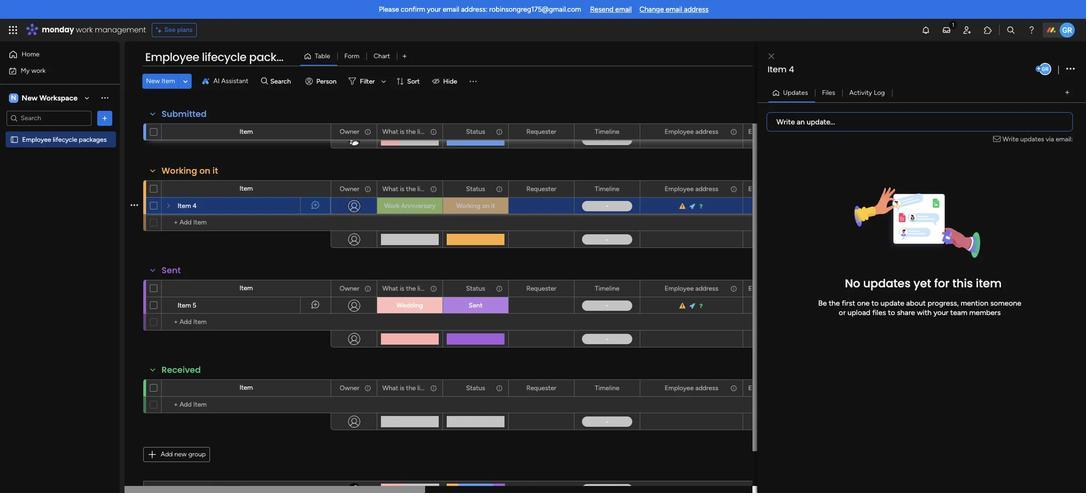 Task type: vqa. For each thing, say whether or not it's contained in the screenshot.
: related to Stuck : 16.7%
no



Task type: describe. For each thing, give the bounding box(es) containing it.
is for first what is the life event? field from the bottom
[[400, 384, 405, 392]]

resend email
[[591, 5, 632, 14]]

4 employee phone number field from the top
[[747, 383, 823, 394]]

work for monday
[[76, 24, 93, 35]]

timeline for working on it
[[595, 185, 620, 193]]

3 status from the top
[[466, 285, 486, 293]]

update...
[[807, 117, 836, 126]]

working inside "working on it" field
[[162, 165, 197, 177]]

workspace
[[39, 93, 78, 102]]

1 employee address field from the top
[[663, 127, 721, 137]]

no
[[846, 276, 861, 291]]

4 employee address from the top
[[665, 384, 719, 392]]

team
[[951, 308, 968, 317]]

menu image
[[469, 77, 478, 86]]

0 vertical spatial your
[[427, 5, 441, 14]]

employee phone number for 2nd "employee phone number" field from the bottom of the page
[[749, 285, 823, 293]]

Search in workspace field
[[20, 113, 79, 124]]

files button
[[816, 85, 843, 100]]

3 what is the life event? from the top
[[383, 285, 448, 293]]

Search field
[[268, 75, 296, 88]]

updates for write
[[1021, 135, 1045, 143]]

with
[[918, 308, 932, 317]]

the for 3rd what is the life event? field from the bottom
[[406, 185, 416, 193]]

owner for fourth owner field from the top of the page
[[340, 384, 360, 392]]

please
[[379, 5, 399, 14]]

table button
[[300, 49, 338, 64]]

owner for second owner field
[[340, 185, 360, 193]]

envelope o image
[[994, 134, 1003, 144]]

first
[[842, 299, 856, 308]]

sort
[[408, 77, 420, 85]]

an
[[797, 117, 805, 126]]

new workspace
[[22, 93, 78, 102]]

owner for first owner field from the top
[[340, 128, 360, 136]]

requester for 1st requester field from the top of the page
[[527, 128, 557, 136]]

n
[[11, 94, 16, 102]]

log
[[875, 89, 886, 97]]

1 horizontal spatial it
[[492, 202, 496, 210]]

add
[[161, 451, 173, 459]]

1 vertical spatial options image
[[100, 114, 110, 123]]

email:
[[1057, 135, 1074, 143]]

work anniversary
[[384, 202, 436, 210]]

one
[[858, 299, 870, 308]]

form
[[345, 52, 360, 60]]

progress,
[[928, 299, 960, 308]]

add new group
[[161, 451, 206, 459]]

see
[[164, 26, 176, 34]]

4 employee address field from the top
[[663, 383, 721, 394]]

about
[[907, 299, 927, 308]]

1 employee address from the top
[[665, 128, 719, 136]]

management
[[95, 24, 146, 35]]

item
[[977, 276, 1002, 291]]

item inside button
[[162, 77, 175, 85]]

1 life from the top
[[418, 128, 427, 136]]

apps image
[[984, 25, 993, 35]]

4 status field from the top
[[464, 383, 488, 394]]

write an update... button
[[767, 112, 1074, 131]]

lifecycle inside field
[[202, 49, 247, 65]]

event? for first what is the life event? field from the top
[[428, 128, 448, 136]]

notifications image
[[922, 25, 931, 35]]

timeline field for working on it
[[593, 184, 622, 194]]

employee phone number for 4th "employee phone number" field from the top of the page
[[749, 384, 823, 392]]

timeline for sent
[[595, 285, 620, 293]]

confirm
[[401, 5, 426, 14]]

change email address link
[[640, 5, 709, 14]]

4 status from the top
[[466, 384, 486, 392]]

new for new item
[[146, 77, 160, 85]]

warning image for rocket image
[[680, 204, 687, 210]]

greg robinson image
[[1061, 23, 1076, 38]]

add new group button
[[143, 448, 210, 463]]

filter
[[360, 77, 375, 85]]

robinsongreg175@gmail.com
[[490, 5, 582, 14]]

see plans
[[164, 26, 193, 34]]

be the first one to update about progress, mention someone or upload files to share with your team members
[[819, 299, 1022, 317]]

monday
[[42, 24, 74, 35]]

files
[[873, 308, 887, 317]]

email for change email address
[[666, 5, 683, 14]]

or
[[839, 308, 846, 317]]

1 what is the life event? from the top
[[383, 128, 448, 136]]

public board image
[[10, 135, 19, 144]]

packages inside list box
[[79, 136, 107, 144]]

phone for 4th "employee phone number" field from the top of the page
[[780, 384, 798, 392]]

1 vertical spatial working on it
[[456, 202, 496, 210]]

wedding
[[397, 302, 423, 310]]

write updates via email:
[[1003, 135, 1074, 143]]

hide button
[[429, 74, 463, 89]]

be
[[819, 299, 828, 308]]

someone
[[991, 299, 1022, 308]]

resend
[[591, 5, 614, 14]]

please confirm your email address: robinsongreg175@gmail.com
[[379, 5, 582, 14]]

3 what is the life event? field from the top
[[380, 284, 448, 294]]

4 life from the top
[[418, 384, 427, 392]]

2 employee phone number field from the top
[[747, 184, 823, 194]]

3 requester field from the top
[[524, 284, 559, 294]]

change
[[640, 5, 664, 14]]

it inside "working on it" field
[[213, 165, 218, 177]]

1 status field from the top
[[464, 127, 488, 137]]

1 employee phone number field from the top
[[747, 127, 823, 137]]

question image for rocket icon
[[700, 303, 704, 309]]

owner for 3rd owner field
[[340, 285, 360, 293]]

workspace options image
[[100, 93, 110, 103]]

new item button
[[142, 74, 179, 89]]

event? for 3rd what is the life event? field from the top of the page
[[428, 285, 448, 293]]

2 what is the life event? field from the top
[[380, 184, 448, 194]]

3 owner field from the top
[[338, 284, 362, 294]]

is for 3rd what is the life event? field from the top of the page
[[400, 285, 405, 293]]

timeline field for received
[[593, 383, 622, 394]]

3 + add item text field from the top
[[166, 400, 327, 411]]

dapulse addbtn image
[[1037, 66, 1043, 72]]

close image
[[769, 53, 775, 60]]

files
[[823, 89, 836, 97]]

sort button
[[392, 74, 426, 89]]

activity log
[[850, 89, 886, 97]]

1 what is the life event? field from the top
[[380, 127, 448, 137]]

1 horizontal spatial options image
[[1067, 63, 1076, 75]]

hide
[[444, 77, 458, 85]]

3 employee phone number field from the top
[[747, 284, 823, 294]]

chart button
[[367, 49, 397, 64]]

see plans button
[[152, 23, 197, 37]]

assistant
[[221, 77, 249, 85]]

work
[[384, 202, 400, 210]]

2 + add item text field from the top
[[166, 317, 327, 328]]

inbox image
[[943, 25, 952, 35]]

home
[[22, 50, 40, 58]]

item inside field
[[768, 63, 787, 75]]

write for write updates via email:
[[1003, 135, 1020, 143]]

resend email link
[[591, 5, 632, 14]]

new item
[[146, 77, 175, 85]]

ai
[[214, 77, 220, 85]]

1 image
[[950, 19, 958, 30]]

phone for 1st "employee phone number" field from the top
[[780, 128, 798, 136]]

add view image for chart
[[403, 53, 407, 60]]

phone for 2nd "employee phone number" field from the bottom of the page
[[780, 285, 798, 293]]

sent inside field
[[162, 265, 181, 276]]

item 5
[[178, 302, 197, 310]]

yet
[[914, 276, 932, 291]]

2 owner field from the top
[[338, 184, 362, 194]]

rocket image
[[690, 204, 697, 210]]

Employee lifecycle packages field
[[143, 49, 304, 65]]

form button
[[338, 49, 367, 64]]

search everything image
[[1007, 25, 1016, 35]]

Sent field
[[159, 265, 183, 277]]

anniversary
[[401, 202, 436, 210]]

number for 1st "employee phone number" field from the top
[[800, 128, 823, 136]]

3 status field from the top
[[464, 284, 488, 294]]

4 requester field from the top
[[524, 383, 559, 394]]

write an update...
[[777, 117, 836, 126]]

employee phone number for third "employee phone number" field from the bottom
[[749, 185, 823, 193]]

filter button
[[345, 74, 390, 89]]

my work button
[[6, 63, 101, 78]]

employee lifecycle packages inside list box
[[22, 136, 107, 144]]

person button
[[302, 74, 342, 89]]

add view image for activity log
[[1066, 89, 1070, 96]]

employee inside list box
[[22, 136, 51, 144]]



Task type: locate. For each thing, give the bounding box(es) containing it.
group
[[188, 451, 206, 459]]

0 horizontal spatial add view image
[[403, 53, 407, 60]]

4 timeline from the top
[[595, 384, 620, 392]]

workspace selection element
[[9, 92, 79, 104]]

0 vertical spatial packages
[[249, 49, 304, 65]]

1 phone from the top
[[780, 128, 798, 136]]

2 timeline field from the top
[[593, 184, 622, 194]]

work right monday
[[76, 24, 93, 35]]

packages up search "field"
[[249, 49, 304, 65]]

table
[[315, 52, 330, 60]]

warning image
[[680, 204, 687, 210], [680, 303, 687, 309]]

on
[[200, 165, 211, 177], [482, 202, 490, 210]]

1 horizontal spatial working
[[456, 202, 481, 210]]

1 horizontal spatial add view image
[[1066, 89, 1070, 96]]

1 number from the top
[[800, 128, 823, 136]]

work right my
[[31, 67, 46, 75]]

work
[[76, 24, 93, 35], [31, 67, 46, 75]]

0 horizontal spatial write
[[777, 117, 796, 126]]

0 horizontal spatial on
[[200, 165, 211, 177]]

2 question image from the top
[[700, 303, 704, 309]]

monday work management
[[42, 24, 146, 35]]

event? for 3rd what is the life event? field from the bottom
[[428, 185, 448, 193]]

item 4 inside field
[[768, 63, 795, 75]]

1 horizontal spatial employee lifecycle packages
[[145, 49, 304, 65]]

Employee address field
[[663, 127, 721, 137], [663, 184, 721, 194], [663, 284, 721, 294], [663, 383, 721, 394]]

2 what from the top
[[383, 185, 399, 193]]

2 timeline from the top
[[595, 185, 620, 193]]

question image
[[700, 204, 704, 210], [700, 303, 704, 309]]

the inside be the first one to update about progress, mention someone or upload files to share with your team members
[[829, 299, 841, 308]]

1 event? from the top
[[428, 128, 448, 136]]

0 vertical spatial it
[[213, 165, 218, 177]]

2 owner from the top
[[340, 185, 360, 193]]

1 vertical spatial on
[[482, 202, 490, 210]]

ai assistant
[[214, 77, 249, 85]]

options image
[[1067, 63, 1076, 75], [100, 114, 110, 123]]

email right resend on the top of page
[[616, 5, 632, 14]]

0 vertical spatial item 4
[[768, 63, 795, 75]]

3 email from the left
[[666, 5, 683, 14]]

4 inside field
[[789, 63, 795, 75]]

email for resend email
[[616, 5, 632, 14]]

help image
[[1028, 25, 1037, 35]]

4 employee phone number from the top
[[749, 384, 823, 392]]

the for 3rd what is the life event? field from the top of the page
[[406, 285, 416, 293]]

working
[[162, 165, 197, 177], [456, 202, 481, 210]]

to down update
[[889, 308, 896, 317]]

your down the progress,
[[934, 308, 949, 317]]

Status field
[[464, 127, 488, 137], [464, 184, 488, 194], [464, 284, 488, 294], [464, 383, 488, 394]]

option
[[0, 131, 120, 133]]

timeline
[[595, 128, 620, 136], [595, 185, 620, 193], [595, 285, 620, 293], [595, 384, 620, 392]]

the
[[406, 128, 416, 136], [406, 185, 416, 193], [406, 285, 416, 293], [829, 299, 841, 308], [406, 384, 416, 392]]

employee lifecycle packages
[[145, 49, 304, 65], [22, 136, 107, 144]]

4 number from the top
[[800, 384, 823, 392]]

1 vertical spatial employee lifecycle packages
[[22, 136, 107, 144]]

0 horizontal spatial sent
[[162, 265, 181, 276]]

write left via
[[1003, 135, 1020, 143]]

rocket image
[[690, 303, 697, 309]]

0 vertical spatial lifecycle
[[202, 49, 247, 65]]

1 vertical spatial work
[[31, 67, 46, 75]]

new inside button
[[146, 77, 160, 85]]

3 what from the top
[[383, 285, 399, 293]]

question image right rocket icon
[[700, 303, 704, 309]]

activity
[[850, 89, 873, 97]]

4 what is the life event? field from the top
[[380, 383, 448, 394]]

0 horizontal spatial email
[[443, 5, 460, 14]]

work for my
[[31, 67, 46, 75]]

2 number from the top
[[800, 185, 823, 193]]

my work
[[21, 67, 46, 75]]

2 is from the top
[[400, 185, 405, 193]]

1 vertical spatial item 4
[[178, 202, 197, 210]]

4 requester from the top
[[527, 384, 557, 392]]

new
[[175, 451, 187, 459]]

0 horizontal spatial to
[[872, 299, 879, 308]]

add view image right chart button
[[403, 53, 407, 60]]

1 vertical spatial + add item text field
[[166, 317, 327, 328]]

0 horizontal spatial employee lifecycle packages
[[22, 136, 107, 144]]

3 timeline from the top
[[595, 285, 620, 293]]

2 email from the left
[[616, 5, 632, 14]]

0 horizontal spatial lifecycle
[[53, 136, 77, 144]]

Requester field
[[524, 127, 559, 137], [524, 184, 559, 194], [524, 284, 559, 294], [524, 383, 559, 394]]

change email address
[[640, 5, 709, 14]]

0 vertical spatial to
[[872, 299, 879, 308]]

for
[[935, 276, 950, 291]]

updates
[[784, 89, 809, 97]]

employee lifecycle packages down search in workspace "field"
[[22, 136, 107, 144]]

new
[[146, 77, 160, 85], [22, 93, 38, 102]]

3 timeline field from the top
[[593, 284, 622, 294]]

item
[[768, 63, 787, 75], [162, 77, 175, 85], [240, 128, 253, 136], [240, 185, 253, 193], [178, 202, 191, 210], [240, 284, 253, 292], [178, 302, 191, 310], [240, 384, 253, 392]]

item 4 down close icon
[[768, 63, 795, 75]]

0 vertical spatial question image
[[700, 204, 704, 210]]

1 vertical spatial packages
[[79, 136, 107, 144]]

employee lifecycle packages inside field
[[145, 49, 304, 65]]

no updates yet for this item
[[846, 276, 1002, 291]]

on inside field
[[200, 165, 211, 177]]

email right change
[[666, 5, 683, 14]]

1 horizontal spatial work
[[76, 24, 93, 35]]

0 vertical spatial + add item text field
[[166, 217, 327, 228]]

timeline for received
[[595, 384, 620, 392]]

1 horizontal spatial new
[[146, 77, 160, 85]]

packages inside field
[[249, 49, 304, 65]]

3 employee phone number from the top
[[749, 285, 823, 293]]

v2 search image
[[261, 76, 268, 87]]

1 owner from the top
[[340, 128, 360, 136]]

2 event? from the top
[[428, 185, 448, 193]]

select product image
[[8, 25, 18, 35]]

requester
[[527, 128, 557, 136], [527, 185, 557, 193], [527, 285, 557, 293], [527, 384, 557, 392]]

add view image
[[403, 53, 407, 60], [1066, 89, 1070, 96]]

number for 2nd "employee phone number" field from the bottom of the page
[[800, 285, 823, 293]]

event?
[[428, 128, 448, 136], [428, 185, 448, 193], [428, 285, 448, 293], [428, 384, 448, 392]]

1 email from the left
[[443, 5, 460, 14]]

new right n
[[22, 93, 38, 102]]

1 requester field from the top
[[524, 127, 559, 137]]

question image right rocket image
[[700, 204, 704, 210]]

2 employee address from the top
[[665, 185, 719, 193]]

ai assistant button
[[199, 74, 252, 89]]

0 vertical spatial write
[[777, 117, 796, 126]]

column information image
[[430, 128, 438, 136], [496, 128, 504, 136], [731, 128, 738, 136], [364, 185, 372, 193], [496, 185, 504, 193], [430, 285, 438, 293], [496, 285, 504, 293], [496, 385, 504, 392], [731, 385, 738, 392]]

requester for 1st requester field from the bottom of the page
[[527, 384, 557, 392]]

1 question image from the top
[[700, 204, 704, 210]]

1 warning image from the top
[[680, 204, 687, 210]]

1 is from the top
[[400, 128, 405, 136]]

1 horizontal spatial item 4
[[768, 63, 795, 75]]

employee lifecycle packages list box
[[0, 130, 120, 275]]

email left address:
[[443, 5, 460, 14]]

3 phone from the top
[[780, 285, 798, 293]]

updates
[[1021, 135, 1045, 143], [864, 276, 911, 291]]

1 horizontal spatial working on it
[[456, 202, 496, 210]]

3 employee address from the top
[[665, 285, 719, 293]]

1 timeline from the top
[[595, 128, 620, 136]]

Submitted field
[[159, 108, 209, 120]]

updates button
[[769, 85, 816, 100]]

0 horizontal spatial working
[[162, 165, 197, 177]]

0 horizontal spatial work
[[31, 67, 46, 75]]

your
[[427, 5, 441, 14], [934, 308, 949, 317]]

it
[[213, 165, 218, 177], [492, 202, 496, 210]]

3 life from the top
[[418, 285, 427, 293]]

1 horizontal spatial 4
[[789, 63, 795, 75]]

add view image up email:
[[1066, 89, 1070, 96]]

requester for third requester field from the bottom of the page
[[527, 185, 557, 193]]

lifecycle down search in workspace "field"
[[53, 136, 77, 144]]

phone for third "employee phone number" field from the bottom
[[780, 185, 798, 193]]

received
[[162, 364, 201, 376]]

1 horizontal spatial write
[[1003, 135, 1020, 143]]

4 is from the top
[[400, 384, 405, 392]]

2 requester from the top
[[527, 185, 557, 193]]

+ Add Item text field
[[166, 217, 327, 228], [166, 317, 327, 328], [166, 400, 327, 411]]

1 vertical spatial it
[[492, 202, 496, 210]]

write left an
[[777, 117, 796, 126]]

1 vertical spatial updates
[[864, 276, 911, 291]]

1 what from the top
[[383, 128, 399, 136]]

1 vertical spatial warning image
[[680, 303, 687, 309]]

number for 4th "employee phone number" field from the top of the page
[[800, 384, 823, 392]]

updates left via
[[1021, 135, 1045, 143]]

0 vertical spatial options image
[[1067, 63, 1076, 75]]

2 requester field from the top
[[524, 184, 559, 194]]

employee address
[[665, 128, 719, 136], [665, 185, 719, 193], [665, 285, 719, 293], [665, 384, 719, 392]]

Received field
[[159, 364, 203, 377]]

phone
[[780, 128, 798, 136], [780, 185, 798, 193], [780, 285, 798, 293], [780, 384, 798, 392]]

angle down image
[[183, 78, 188, 85]]

0 horizontal spatial packages
[[79, 136, 107, 144]]

new inside workspace selection element
[[22, 93, 38, 102]]

updates up update
[[864, 276, 911, 291]]

upload
[[848, 308, 871, 317]]

your right confirm
[[427, 5, 441, 14]]

lifecycle inside list box
[[53, 136, 77, 144]]

1 + add item text field from the top
[[166, 217, 327, 228]]

employee phone number
[[749, 128, 823, 136], [749, 185, 823, 193], [749, 285, 823, 293], [749, 384, 823, 392]]

warning image for rocket icon
[[680, 303, 687, 309]]

0 vertical spatial work
[[76, 24, 93, 35]]

what is the life event?
[[383, 128, 448, 136], [383, 185, 448, 193], [383, 285, 448, 293], [383, 384, 448, 392]]

via
[[1047, 135, 1055, 143]]

is for first what is the life event? field from the top
[[400, 128, 405, 136]]

life
[[418, 128, 427, 136], [418, 185, 427, 193], [418, 285, 427, 293], [418, 384, 427, 392]]

greg robinson image
[[1040, 63, 1052, 75]]

Working on it field
[[159, 165, 221, 177]]

0 horizontal spatial it
[[213, 165, 218, 177]]

1 vertical spatial write
[[1003, 135, 1020, 143]]

1 horizontal spatial sent
[[469, 302, 483, 310]]

1 vertical spatial question image
[[700, 303, 704, 309]]

0 horizontal spatial working on it
[[162, 165, 218, 177]]

4 what from the top
[[383, 384, 399, 392]]

updates for no
[[864, 276, 911, 291]]

arrow down image
[[378, 76, 390, 87]]

to up files
[[872, 299, 879, 308]]

2 life from the top
[[418, 185, 427, 193]]

new for new workspace
[[22, 93, 38, 102]]

2 status field from the top
[[464, 184, 488, 194]]

employee phone number for 1st "employee phone number" field from the top
[[749, 128, 823, 136]]

1 vertical spatial add view image
[[1066, 89, 1070, 96]]

1 vertical spatial lifecycle
[[53, 136, 77, 144]]

activity log button
[[843, 85, 893, 100]]

1 status from the top
[[466, 128, 486, 136]]

0 vertical spatial employee lifecycle packages
[[145, 49, 304, 65]]

2 phone from the top
[[780, 185, 798, 193]]

3 is from the top
[[400, 285, 405, 293]]

0 horizontal spatial your
[[427, 5, 441, 14]]

3 number from the top
[[800, 285, 823, 293]]

number
[[800, 128, 823, 136], [800, 185, 823, 193], [800, 285, 823, 293], [800, 384, 823, 392]]

lifecycle up ai assistant button
[[202, 49, 247, 65]]

question image for rocket image
[[700, 204, 704, 210]]

ai logo image
[[202, 78, 210, 85]]

1 horizontal spatial packages
[[249, 49, 304, 65]]

sent
[[162, 265, 181, 276], [469, 302, 483, 310]]

to
[[872, 299, 879, 308], [889, 308, 896, 317]]

0 horizontal spatial options image
[[100, 114, 110, 123]]

0 vertical spatial updates
[[1021, 135, 1045, 143]]

what
[[383, 128, 399, 136], [383, 185, 399, 193], [383, 285, 399, 293], [383, 384, 399, 392]]

column information image
[[364, 128, 372, 136], [430, 185, 438, 193], [731, 185, 738, 193], [364, 285, 372, 293], [731, 285, 738, 293], [364, 385, 372, 392], [430, 385, 438, 392]]

0 vertical spatial 4
[[789, 63, 795, 75]]

1 vertical spatial new
[[22, 93, 38, 102]]

3 requester from the top
[[527, 285, 557, 293]]

update
[[881, 299, 905, 308]]

1 vertical spatial working
[[456, 202, 481, 210]]

share
[[898, 308, 916, 317]]

the for first what is the life event? field from the top
[[406, 128, 416, 136]]

event? for first what is the life event? field from the bottom
[[428, 384, 448, 392]]

0 horizontal spatial 4
[[193, 202, 197, 210]]

options image down 'workspace options' icon
[[100, 114, 110, 123]]

4 event? from the top
[[428, 384, 448, 392]]

2 employee address field from the top
[[663, 184, 721, 194]]

members
[[970, 308, 1002, 317]]

1 employee phone number from the top
[[749, 128, 823, 136]]

invite members image
[[963, 25, 973, 35]]

item 4 down "working on it" field
[[178, 202, 197, 210]]

working on it
[[162, 165, 218, 177], [456, 202, 496, 210]]

4 down "working on it" field
[[193, 202, 197, 210]]

chart
[[374, 52, 390, 60]]

1 timeline field from the top
[[593, 127, 622, 137]]

requester for 3rd requester field from the top of the page
[[527, 285, 557, 293]]

4 owner field from the top
[[338, 383, 362, 394]]

your inside be the first one to update about progress, mention someone or upload files to share with your team members
[[934, 308, 949, 317]]

2 what is the life event? from the top
[[383, 185, 448, 193]]

work inside button
[[31, 67, 46, 75]]

home button
[[6, 47, 101, 62]]

2 vertical spatial + add item text field
[[166, 400, 327, 411]]

0 horizontal spatial updates
[[864, 276, 911, 291]]

2 horizontal spatial email
[[666, 5, 683, 14]]

packages down 'workspace options' icon
[[79, 136, 107, 144]]

2 status from the top
[[466, 185, 486, 193]]

timeline field for sent
[[593, 284, 622, 294]]

warning image left rocket image
[[680, 204, 687, 210]]

1 horizontal spatial your
[[934, 308, 949, 317]]

1 horizontal spatial to
[[889, 308, 896, 317]]

0 vertical spatial new
[[146, 77, 160, 85]]

0 vertical spatial on
[[200, 165, 211, 177]]

4 owner from the top
[[340, 384, 360, 392]]

this
[[953, 276, 974, 291]]

1 horizontal spatial updates
[[1021, 135, 1045, 143]]

1 vertical spatial 4
[[193, 202, 197, 210]]

1 horizontal spatial lifecycle
[[202, 49, 247, 65]]

Employee phone number field
[[747, 127, 823, 137], [747, 184, 823, 194], [747, 284, 823, 294], [747, 383, 823, 394]]

0 horizontal spatial item 4
[[178, 202, 197, 210]]

status
[[466, 128, 486, 136], [466, 185, 486, 193], [466, 285, 486, 293], [466, 384, 486, 392]]

the for first what is the life event? field from the bottom
[[406, 384, 416, 392]]

1 horizontal spatial on
[[482, 202, 490, 210]]

1 vertical spatial to
[[889, 308, 896, 317]]

Owner field
[[338, 127, 362, 137], [338, 184, 362, 194], [338, 284, 362, 294], [338, 383, 362, 394]]

3 owner from the top
[[340, 285, 360, 293]]

5
[[193, 302, 197, 310]]

number for third "employee phone number" field from the bottom
[[800, 185, 823, 193]]

4 phone from the top
[[780, 384, 798, 392]]

3 event? from the top
[[428, 285, 448, 293]]

What is the life event? field
[[380, 127, 448, 137], [380, 184, 448, 194], [380, 284, 448, 294], [380, 383, 448, 394]]

4 what is the life event? from the top
[[383, 384, 448, 392]]

Item 4 field
[[766, 63, 1035, 76]]

1 requester from the top
[[527, 128, 557, 136]]

0 vertical spatial working on it
[[162, 165, 218, 177]]

working on it inside field
[[162, 165, 218, 177]]

lifecycle
[[202, 49, 247, 65], [53, 136, 77, 144]]

workspace image
[[9, 93, 18, 103]]

write inside button
[[777, 117, 796, 126]]

warning image left rocket icon
[[680, 303, 687, 309]]

0 vertical spatial warning image
[[680, 204, 687, 210]]

plans
[[177, 26, 193, 34]]

4 up updates button
[[789, 63, 795, 75]]

0 vertical spatial working
[[162, 165, 197, 177]]

options image right greg robinson image
[[1067, 63, 1076, 75]]

2 warning image from the top
[[680, 303, 687, 309]]

1 vertical spatial your
[[934, 308, 949, 317]]

my
[[21, 67, 30, 75]]

employee lifecycle packages up ai assistant button
[[145, 49, 304, 65]]

0 horizontal spatial new
[[22, 93, 38, 102]]

1 vertical spatial sent
[[469, 302, 483, 310]]

0 vertical spatial sent
[[162, 265, 181, 276]]

employee
[[145, 49, 199, 65], [665, 128, 694, 136], [749, 128, 778, 136], [22, 136, 51, 144], [665, 185, 694, 193], [749, 185, 778, 193], [665, 285, 694, 293], [749, 285, 778, 293], [665, 384, 694, 392], [749, 384, 778, 392]]

address:
[[461, 5, 488, 14]]

write for write an update...
[[777, 117, 796, 126]]

new left the angle down icon on the top left
[[146, 77, 160, 85]]

4 timeline field from the top
[[593, 383, 622, 394]]

is for 3rd what is the life event? field from the bottom
[[400, 185, 405, 193]]

1 horizontal spatial email
[[616, 5, 632, 14]]

submitted
[[162, 108, 207, 120]]

0 vertical spatial add view image
[[403, 53, 407, 60]]

email
[[443, 5, 460, 14], [616, 5, 632, 14], [666, 5, 683, 14]]

person
[[317, 77, 337, 85]]

Timeline field
[[593, 127, 622, 137], [593, 184, 622, 194], [593, 284, 622, 294], [593, 383, 622, 394]]

2 employee phone number from the top
[[749, 185, 823, 193]]

3 employee address field from the top
[[663, 284, 721, 294]]

1 owner field from the top
[[338, 127, 362, 137]]

item 4
[[768, 63, 795, 75], [178, 202, 197, 210]]

mention
[[961, 299, 989, 308]]



